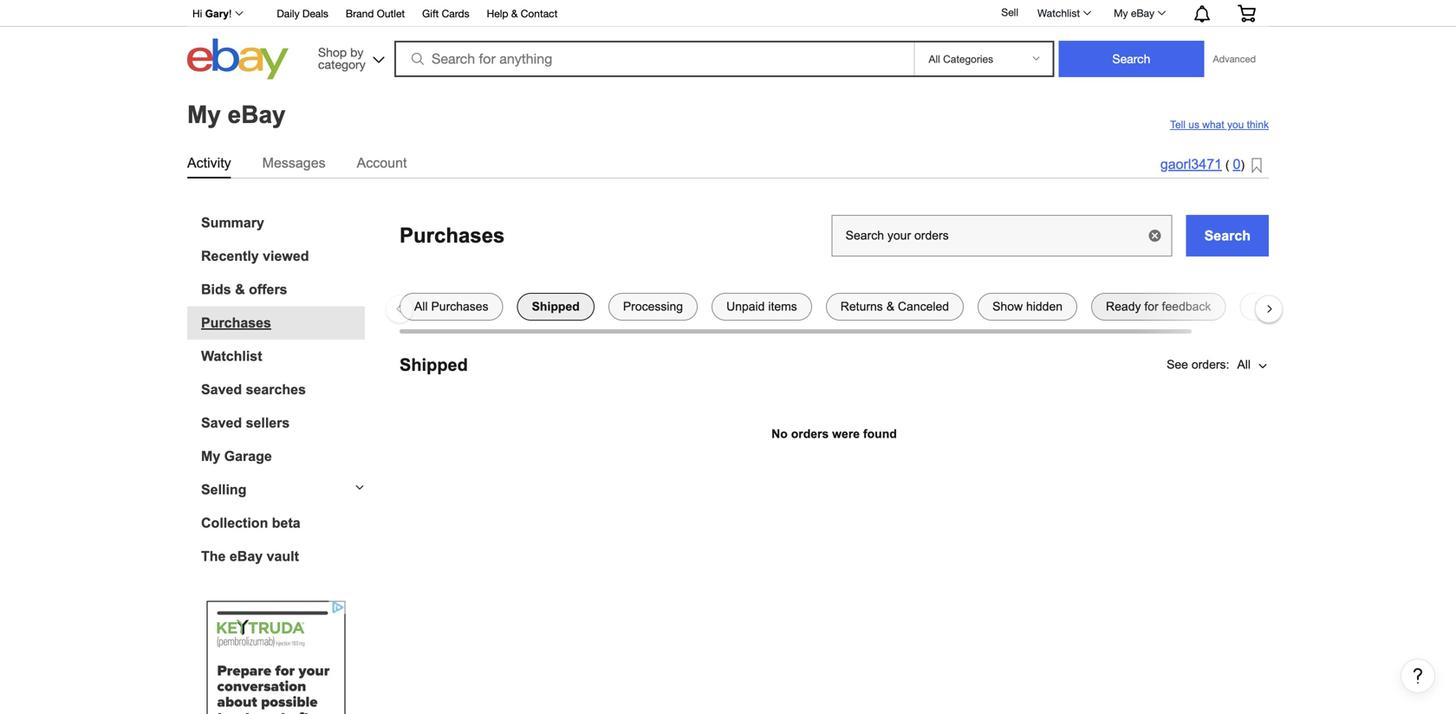Task type: locate. For each thing, give the bounding box(es) containing it.
purchases link
[[201, 315, 365, 331]]

0 horizontal spatial &
[[235, 282, 245, 297]]

ebay for the ebay vault link
[[230, 549, 263, 564]]

2 saved from the top
[[201, 415, 242, 431]]

0 link
[[1233, 156, 1241, 172]]

tell us what you think
[[1170, 119, 1269, 130]]

2 vertical spatial my
[[201, 449, 220, 464]]

1 vertical spatial purchases
[[201, 315, 271, 331]]

ebay
[[1131, 7, 1154, 19], [228, 101, 286, 128], [230, 549, 263, 564]]

!
[[229, 8, 232, 20]]

tell us what you think link
[[1170, 119, 1269, 131]]

viewed
[[263, 248, 309, 264]]

searches
[[246, 382, 306, 397]]

deals
[[302, 7, 328, 20]]

no
[[772, 427, 788, 441]]

watchlist up saved searches
[[201, 348, 262, 364]]

1 vertical spatial my ebay
[[187, 101, 286, 128]]

& right 'bids'
[[235, 282, 245, 297]]

1 vertical spatial &
[[235, 282, 245, 297]]

gift
[[422, 7, 439, 20]]

&
[[511, 7, 518, 20], [235, 282, 245, 297]]

1 horizontal spatial purchases
[[400, 224, 505, 247]]

0 vertical spatial purchases
[[400, 224, 505, 247]]

help & contact link
[[487, 5, 558, 24]]

None text field
[[832, 215, 1172, 257]]

recently
[[201, 248, 259, 264]]

1 horizontal spatial watchlist link
[[1028, 3, 1099, 23]]

my for my garage link
[[201, 449, 220, 464]]

0 horizontal spatial my ebay
[[187, 101, 286, 128]]

1 vertical spatial ebay
[[228, 101, 286, 128]]

0 horizontal spatial purchases
[[201, 315, 271, 331]]

outlet
[[377, 7, 405, 20]]

saved sellers
[[201, 415, 290, 431]]

0 horizontal spatial watchlist link
[[201, 348, 365, 364]]

& inside "my ebay" main content
[[235, 282, 245, 297]]

brand
[[346, 7, 374, 20]]

ebay for my ebay 'link'
[[1131, 7, 1154, 19]]

my inside 'link'
[[1114, 7, 1128, 19]]

1 saved from the top
[[201, 382, 242, 397]]

help
[[487, 7, 508, 20]]

my ebay
[[1114, 7, 1154, 19], [187, 101, 286, 128]]

watchlist link up saved searches link
[[201, 348, 365, 364]]

& inside "link"
[[511, 7, 518, 20]]

help, opens dialogs image
[[1409, 667, 1427, 685]]

watchlist inside account navigation
[[1037, 7, 1080, 19]]

bids & offers
[[201, 282, 287, 297]]

1 horizontal spatial &
[[511, 7, 518, 20]]

saved
[[201, 382, 242, 397], [201, 415, 242, 431]]

all button
[[1236, 348, 1269, 382]]

2 vertical spatial ebay
[[230, 549, 263, 564]]

offers
[[249, 282, 287, 297]]

gift cards link
[[422, 5, 469, 24]]

None submit
[[1059, 41, 1204, 77]]

0 vertical spatial my ebay
[[1114, 7, 1154, 19]]

none submit inside shop by category banner
[[1059, 41, 1204, 77]]

think
[[1247, 119, 1269, 130]]

collection
[[201, 515, 268, 531]]

0 vertical spatial saved
[[201, 382, 242, 397]]

purchases
[[400, 224, 505, 247], [201, 315, 271, 331]]

account navigation
[[183, 0, 1269, 27]]

watchlist for watchlist link to the top
[[1037, 7, 1080, 19]]

collection beta link
[[201, 515, 365, 531]]

1 horizontal spatial my ebay
[[1114, 7, 1154, 19]]

saved up saved sellers
[[201, 382, 242, 397]]

& right help
[[511, 7, 518, 20]]

tell
[[1170, 119, 1186, 130]]

0 horizontal spatial watchlist
[[201, 348, 262, 364]]

shop by category banner
[[183, 0, 1269, 84]]

hi gary !
[[192, 8, 232, 20]]

gaorl3471 ( 0 )
[[1160, 156, 1245, 172]]

0 vertical spatial my
[[1114, 7, 1128, 19]]

my
[[1114, 7, 1128, 19], [187, 101, 221, 128], [201, 449, 220, 464]]

help & contact
[[487, 7, 558, 20]]

saved sellers link
[[201, 415, 365, 431]]

us
[[1189, 119, 1200, 130]]

sellers
[[246, 415, 290, 431]]

found
[[863, 427, 897, 441]]

were
[[832, 427, 860, 441]]

1 vertical spatial watchlist link
[[201, 348, 365, 364]]

daily
[[277, 7, 300, 20]]

)
[[1241, 158, 1245, 172]]

1 horizontal spatial watchlist
[[1037, 7, 1080, 19]]

watchlist link
[[1028, 3, 1099, 23], [201, 348, 365, 364]]

1 vertical spatial watchlist
[[201, 348, 262, 364]]

gift cards
[[422, 7, 469, 20]]

shop by category button
[[310, 39, 388, 76]]

see
[[1167, 358, 1188, 371]]

saved up 'my garage'
[[201, 415, 242, 431]]

watchlist right sell
[[1037, 7, 1080, 19]]

no orders were found
[[772, 427, 897, 441]]

all
[[1237, 358, 1251, 371]]

my ebay main content
[[7, 84, 1449, 714]]

0 vertical spatial ebay
[[1131, 7, 1154, 19]]

make this page your my ebay homepage image
[[1252, 158, 1262, 174]]

gaorl3471
[[1160, 156, 1222, 172]]

watchlist inside "my ebay" main content
[[201, 348, 262, 364]]

daily deals
[[277, 7, 328, 20]]

ebay inside my ebay 'link'
[[1131, 7, 1154, 19]]

watchlist for watchlist link to the left
[[201, 348, 262, 364]]

watchlist
[[1037, 7, 1080, 19], [201, 348, 262, 364]]

1 vertical spatial saved
[[201, 415, 242, 431]]

0 vertical spatial watchlist
[[1037, 7, 1080, 19]]

advanced link
[[1204, 42, 1265, 76]]

gary
[[205, 8, 229, 20]]

0 vertical spatial &
[[511, 7, 518, 20]]

shipped
[[400, 355, 468, 374]]

selling button
[[187, 482, 365, 498]]

watchlist link right sell
[[1028, 3, 1099, 23]]



Task type: vqa. For each thing, say whether or not it's contained in the screenshot.
the Event at left
no



Task type: describe. For each thing, give the bounding box(es) containing it.
see orders: all
[[1167, 358, 1251, 371]]

none text field inside "my ebay" main content
[[832, 215, 1172, 257]]

what
[[1202, 119, 1224, 130]]

saved searches
[[201, 382, 306, 397]]

messages
[[262, 155, 326, 171]]

Search for anything text field
[[397, 42, 910, 75]]

contact
[[521, 7, 558, 20]]

orders:
[[1192, 358, 1229, 371]]

collection beta
[[201, 515, 300, 531]]

your shopping cart image
[[1237, 5, 1257, 22]]

recently viewed link
[[201, 248, 365, 264]]

brand outlet link
[[346, 5, 405, 24]]

0
[[1233, 156, 1241, 172]]

orders
[[791, 427, 829, 441]]

brand outlet
[[346, 7, 405, 20]]

selling
[[201, 482, 247, 498]]

gaorl3471 link
[[1160, 156, 1222, 172]]

vault
[[267, 549, 299, 564]]

you
[[1227, 119, 1244, 130]]

activity
[[187, 155, 231, 171]]

summary
[[201, 215, 264, 231]]

recently viewed
[[201, 248, 309, 264]]

saved for saved sellers
[[201, 415, 242, 431]]

messages link
[[262, 152, 326, 174]]

by
[[350, 45, 364, 59]]

0 vertical spatial watchlist link
[[1028, 3, 1099, 23]]

account
[[357, 155, 407, 171]]

bids & offers link
[[201, 282, 365, 298]]

search
[[1204, 228, 1251, 243]]

cards
[[442, 7, 469, 20]]

saved searches link
[[201, 382, 365, 398]]

my ebay link
[[1104, 3, 1174, 23]]

shop
[[318, 45, 347, 59]]

garage
[[224, 449, 272, 464]]

sell
[[1001, 6, 1018, 18]]

my garage link
[[201, 449, 365, 465]]

my garage
[[201, 449, 272, 464]]

daily deals link
[[277, 5, 328, 24]]

& for bids
[[235, 282, 245, 297]]

shop by category
[[318, 45, 366, 72]]

the ebay vault link
[[201, 549, 365, 565]]

my ebay inside 'link'
[[1114, 7, 1154, 19]]

advertisement region
[[207, 601, 345, 714]]

bids
[[201, 282, 231, 297]]

my ebay inside main content
[[187, 101, 286, 128]]

hi
[[192, 8, 202, 20]]

the ebay vault
[[201, 549, 299, 564]]

saved for saved searches
[[201, 382, 242, 397]]

summary link
[[201, 215, 365, 231]]

beta
[[272, 515, 300, 531]]

category
[[318, 57, 366, 72]]

the
[[201, 549, 226, 564]]

(
[[1225, 158, 1230, 172]]

1 vertical spatial my
[[187, 101, 221, 128]]

my for my ebay 'link'
[[1114, 7, 1128, 19]]

advanced
[[1213, 53, 1256, 65]]

activity link
[[187, 152, 231, 174]]

account link
[[357, 152, 407, 174]]

sell link
[[994, 6, 1026, 18]]

& for help
[[511, 7, 518, 20]]

search button
[[1186, 215, 1269, 257]]



